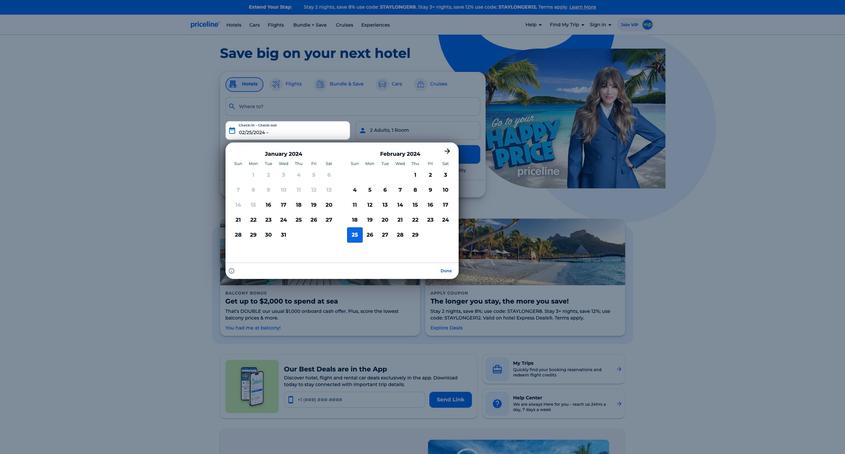 Task type: vqa. For each thing, say whether or not it's contained in the screenshot.
VIP Badge Icon
yes



Task type: describe. For each thing, give the bounding box(es) containing it.
show march 2024 image
[[443, 147, 451, 155]]

+1 (###) ###-#### field
[[284, 392, 426, 408]]

app screenshot image
[[225, 360, 279, 414]]

Check-in - Check-out field
[[225, 121, 350, 140]]

priceline.com home image
[[191, 21, 220, 28]]

2 arrowright image from the top
[[616, 401, 623, 408]]

1 arrowright image from the top
[[616, 366, 623, 373]]



Task type: locate. For each thing, give the bounding box(es) containing it.
None field
[[225, 97, 481, 116]]

vip badge icon image
[[643, 20, 653, 30]]

arrowright image
[[616, 366, 623, 373], [616, 401, 623, 408]]

Where to? field
[[225, 97, 481, 116]]

0 vertical spatial arrowright image
[[616, 366, 623, 373]]

1 vertical spatial arrowright image
[[616, 401, 623, 408]]

types of travel tab list
[[225, 77, 481, 92]]

traveler selection text field
[[356, 121, 481, 140]]



